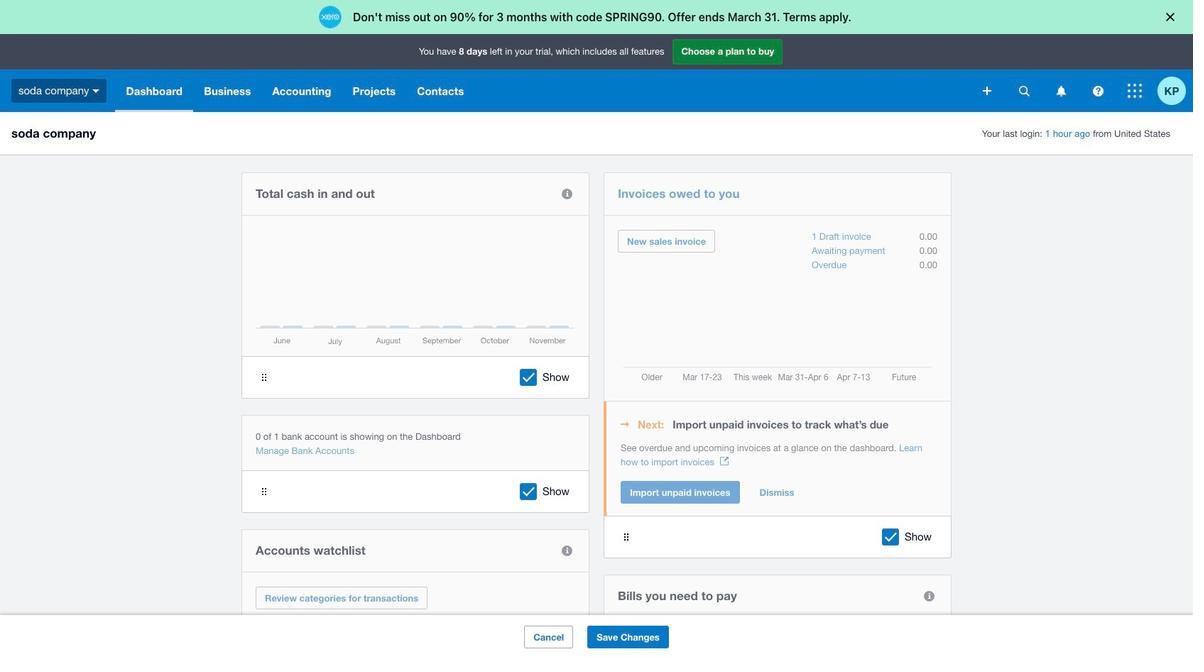 Task type: locate. For each thing, give the bounding box(es) containing it.
dialog
[[0, 0, 1193, 34]]

banner
[[0, 34, 1193, 112]]

svg image
[[1128, 84, 1142, 98], [1093, 86, 1103, 96], [93, 89, 100, 93]]

svg image
[[1019, 86, 1030, 96], [1056, 86, 1066, 96], [983, 87, 992, 95]]

1 horizontal spatial svg image
[[1019, 86, 1030, 96]]

2 horizontal spatial svg image
[[1056, 86, 1066, 96]]

0 horizontal spatial svg image
[[983, 87, 992, 95]]

1 horizontal spatial svg image
[[1093, 86, 1103, 96]]

2 horizontal spatial svg image
[[1128, 84, 1142, 98]]



Task type: vqa. For each thing, say whether or not it's contained in the screenshot.
opens in a new tab image
yes



Task type: describe. For each thing, give the bounding box(es) containing it.
opens in a new tab image
[[720, 457, 729, 466]]

panel body document
[[621, 442, 938, 470]]

0 horizontal spatial svg image
[[93, 89, 100, 93]]



